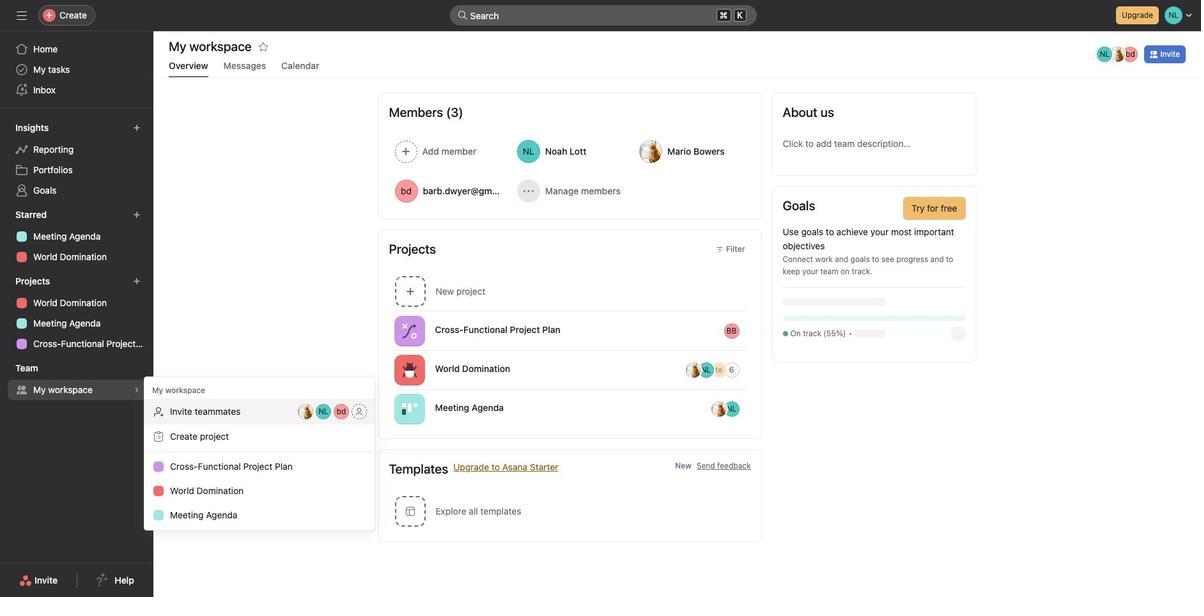 Task type: describe. For each thing, give the bounding box(es) containing it.
show options image
[[746, 326, 756, 336]]

filter projects image
[[716, 245, 724, 253]]

add to starred image
[[258, 42, 268, 52]]

projects element
[[0, 270, 153, 357]]

line_and_symbols image
[[402, 323, 417, 339]]

hide sidebar image
[[17, 10, 27, 20]]

teams element
[[0, 357, 153, 403]]

board image
[[402, 401, 417, 417]]

show options image
[[746, 404, 756, 414]]

Search tasks, projects, and more text field
[[450, 5, 757, 26]]

new insights image
[[133, 124, 141, 132]]

prominent image
[[457, 10, 468, 20]]



Task type: locate. For each thing, give the bounding box(es) containing it.
bug image
[[402, 362, 417, 378]]

insights element
[[0, 116, 153, 203]]

add items to starred image
[[133, 211, 141, 219]]

see details, my workspace image
[[133, 386, 141, 394]]

starred element
[[0, 203, 153, 270]]

new project or portfolio image
[[133, 277, 141, 285]]

None field
[[450, 5, 757, 26]]

global element
[[0, 31, 153, 108]]

menu item
[[144, 399, 375, 425]]



Task type: vqa. For each thing, say whether or not it's contained in the screenshot.
"board" image
yes



